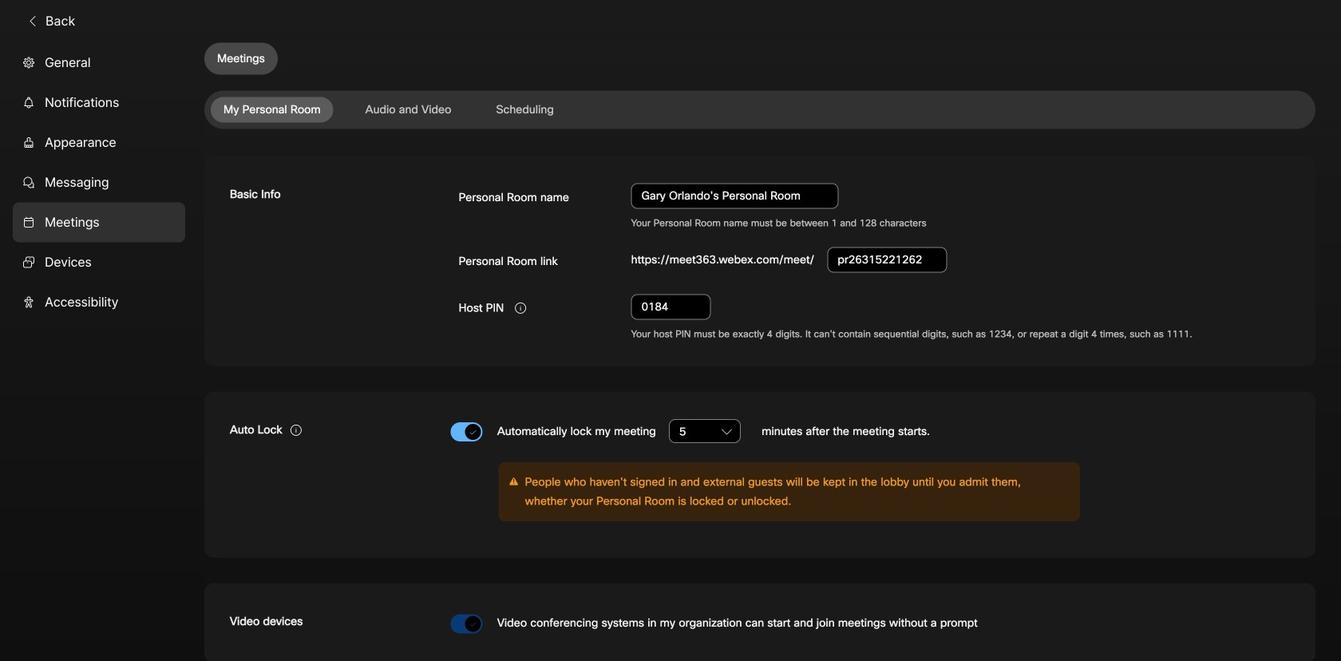Task type: describe. For each thing, give the bounding box(es) containing it.
accessibility tab
[[13, 282, 185, 322]]

devices tab
[[13, 242, 185, 282]]

appearance tab
[[13, 123, 185, 162]]

settings navigation
[[0, 43, 204, 661]]



Task type: vqa. For each thing, say whether or not it's contained in the screenshot.
Appearance tab
yes



Task type: locate. For each thing, give the bounding box(es) containing it.
notifications tab
[[13, 83, 185, 123]]

meetings tab
[[13, 202, 185, 242]]

general tab
[[13, 43, 185, 83]]

messaging tab
[[13, 162, 185, 202]]



